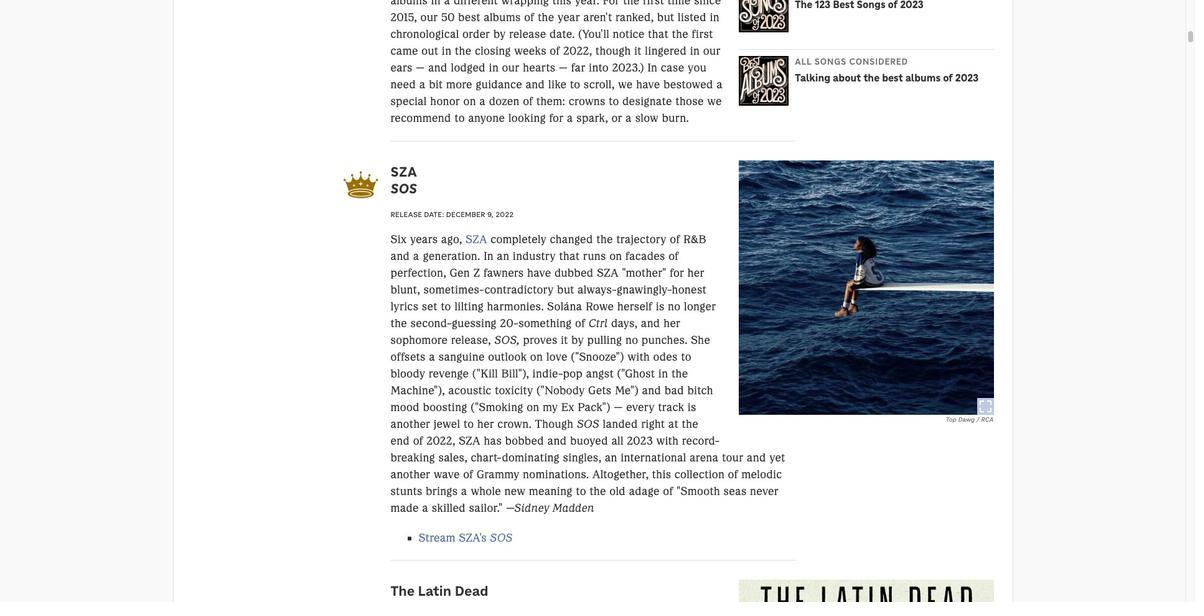 Task type: locate. For each thing, give the bounding box(es) containing it.
a
[[413, 249, 420, 263], [429, 350, 436, 364], [461, 485, 468, 499], [422, 502, 429, 515]]

seas
[[724, 485, 747, 499]]

odes
[[654, 350, 678, 364]]

is down gnawingly-
[[656, 300, 665, 314]]

0 vertical spatial 2023
[[956, 72, 979, 84]]

in
[[484, 249, 494, 263]]

top
[[946, 416, 957, 424]]

songs
[[815, 56, 847, 67]]

a inside the proves it by pulling no punches. she offsets a sanguine outlook on love ("snooze") with odes to bloody revenge ("kill bill"), indie-pop angst ("ghost in the machine"), acoustic toxicity ("nobody gets me") and bad bitch mood boosting ("smoking on my ex pack") — every track is another jewel to her crown. though
[[429, 350, 436, 364]]

gen
[[450, 266, 470, 280]]

and up melodic
[[747, 451, 767, 465]]

to right the odes
[[681, 350, 692, 364]]

me")
[[615, 384, 639, 398]]

—sidney madden
[[506, 502, 595, 515]]

bad
[[665, 384, 685, 398]]

sza up in
[[466, 233, 487, 246]]

solána
[[547, 300, 583, 314]]

0 vertical spatial her
[[688, 266, 705, 280]]

days, and her sophomore release,
[[391, 317, 681, 347]]

1 vertical spatial no
[[626, 333, 639, 347]]

with down at at the bottom right of page
[[657, 434, 679, 448]]

sza
[[391, 163, 417, 180], [466, 233, 487, 246], [597, 266, 619, 280], [459, 434, 481, 448]]

another
[[391, 418, 431, 431], [391, 468, 431, 482]]

track
[[658, 401, 685, 414]]

0 horizontal spatial 2023
[[627, 434, 653, 448]]

another down mood
[[391, 418, 431, 431]]

harmonies.
[[487, 300, 544, 314]]

is down bitch
[[688, 401, 697, 414]]

another inside the proves it by pulling no punches. she offsets a sanguine outlook on love ("snooze") with odes to bloody revenge ("kill bill"), indie-pop angst ("ghost in the machine"), acoustic toxicity ("nobody gets me") and bad bitch mood boosting ("smoking on my ex pack") — every track is another jewel to her crown. though
[[391, 418, 431, 431]]

1 another from the top
[[391, 418, 431, 431]]

and down six
[[391, 249, 410, 263]]

sales,
[[439, 451, 468, 465]]

to right jewel
[[464, 418, 474, 431]]

the inside the proves it by pulling no punches. she offsets a sanguine outlook on love ("snooze") with odes to bloody revenge ("kill bill"), indie-pop angst ("ghost in the machine"), acoustic toxicity ("nobody gets me") and bad bitch mood boosting ("smoking on my ex pack") — every track is another jewel to her crown. though
[[672, 367, 688, 381]]

1 vertical spatial another
[[391, 468, 431, 482]]

of up by
[[575, 317, 586, 330]]

facades
[[626, 249, 666, 263]]

guessing
[[452, 317, 497, 330]]

with for 2023
[[657, 434, 679, 448]]

1 vertical spatial with
[[657, 434, 679, 448]]

0 horizontal spatial is
[[656, 300, 665, 314]]

0 horizontal spatial with
[[628, 350, 650, 364]]

on down proves
[[530, 350, 543, 364]]

sza inside sza sos
[[391, 163, 417, 180]]

proves
[[523, 333, 558, 347]]

herself
[[618, 300, 653, 314]]

the right at at the bottom right of page
[[682, 418, 699, 431]]

singles,
[[563, 451, 602, 465]]

0 horizontal spatial her
[[477, 418, 494, 431]]

1 vertical spatial 2023
[[627, 434, 653, 448]]

of
[[944, 72, 953, 84], [670, 233, 680, 246], [669, 249, 679, 263], [575, 317, 586, 330], [413, 434, 423, 448], [463, 468, 474, 482], [728, 468, 739, 482], [663, 485, 674, 499]]

2023 right albums
[[956, 72, 979, 84]]

to inside completely changed the trajectory of r&b and a generation. in an industry that runs on facades of perfection, gen z fawners have dubbed sza "mother" for her blunt, sometimes-contradictory but always-gnawingly-honest lyrics set to lilting harmonies. solána rowe herself is no longer the second-guessing 20-something of
[[441, 300, 451, 314]]

1 vertical spatial is
[[688, 401, 697, 414]]

("nobody
[[537, 384, 585, 398]]

always-
[[578, 283, 617, 297]]

2 horizontal spatial sos
[[577, 418, 600, 431]]

latin
[[418, 583, 452, 600]]

and up punches.
[[641, 317, 661, 330]]

1 horizontal spatial 2023
[[956, 72, 979, 84]]

an right in
[[497, 249, 510, 263]]

0 horizontal spatial an
[[497, 249, 510, 263]]

1 horizontal spatial sos
[[490, 532, 513, 545]]

longer
[[684, 300, 716, 314]]

grammy
[[477, 468, 520, 482]]

1 horizontal spatial an
[[605, 451, 618, 465]]

0 vertical spatial no
[[668, 300, 681, 314]]

made
[[391, 502, 419, 515]]

1 vertical spatial an
[[605, 451, 618, 465]]

whole
[[471, 485, 501, 499]]

20-
[[500, 317, 519, 330]]

with for ("snooze")
[[628, 350, 650, 364]]

with inside the proves it by pulling no punches. she offsets a sanguine outlook on love ("snooze") with odes to bloody revenge ("kill bill"), indie-pop angst ("ghost in the machine"), acoustic toxicity ("nobody gets me") and bad bitch mood boosting ("smoking on my ex pack") — every track is another jewel to her crown. though
[[628, 350, 650, 364]]

her up honest
[[688, 266, 705, 280]]

sos up buoyed
[[577, 418, 600, 431]]

no down "days,"
[[626, 333, 639, 347]]

with up ("ghost on the right
[[628, 350, 650, 364]]

image credit element
[[739, 416, 994, 425]]

no down honest
[[668, 300, 681, 314]]

the down 'considered'
[[864, 72, 880, 84]]

1 horizontal spatial is
[[688, 401, 697, 414]]

arena
[[690, 451, 719, 465]]

sos right sza's
[[490, 532, 513, 545]]

with
[[628, 350, 650, 364], [657, 434, 679, 448]]

another down breaking
[[391, 468, 431, 482]]

0 vertical spatial with
[[628, 350, 650, 364]]

of left r&b
[[670, 233, 680, 246]]

the
[[864, 72, 880, 84], [597, 233, 613, 246], [391, 317, 407, 330], [672, 367, 688, 381], [682, 418, 699, 431], [590, 485, 606, 499]]

1 vertical spatial her
[[664, 317, 681, 330]]

z
[[474, 266, 480, 280]]

("kill
[[473, 367, 498, 381]]

2022,
[[427, 434, 456, 448]]

sos,
[[495, 333, 520, 347]]

sos
[[391, 180, 417, 197], [577, 418, 600, 431], [490, 532, 513, 545]]

with inside the landed right at the end of 2022, sza has bobbed and buoyed all 2023 with record- breaking sales, chart-dominating singles, an international arena tour and yet another wave of grammy nominations. altogether, this collection of melodic stunts brings a whole new meaning to the old adage of "smooth seas never made a skilled sailor."
[[657, 434, 679, 448]]

ex
[[562, 401, 575, 414]]

release date: december 9, 2022
[[391, 210, 514, 219]]

about
[[833, 72, 861, 84]]

9,
[[488, 210, 494, 219]]

stunts
[[391, 485, 423, 499]]

2 vertical spatial her
[[477, 418, 494, 431]]

0 horizontal spatial no
[[626, 333, 639, 347]]

sza up release
[[391, 163, 417, 180]]

all songs considered talking about the best albums of 2023
[[795, 56, 979, 84]]

on
[[610, 249, 623, 263], [530, 350, 543, 364], [527, 401, 540, 414]]

but
[[557, 283, 575, 297]]

her up has
[[477, 418, 494, 431]]

2023 inside all songs considered talking about the best albums of 2023
[[956, 72, 979, 84]]

a up perfection,
[[413, 249, 420, 263]]

0 vertical spatial another
[[391, 418, 431, 431]]

sophomore
[[391, 333, 448, 347]]

landed
[[603, 418, 638, 431]]

international
[[621, 451, 687, 465]]

2 horizontal spatial her
[[688, 266, 705, 280]]

("ghost
[[617, 367, 655, 381]]

sza inside the landed right at the end of 2022, sza has bobbed and buoyed all 2023 with record- breaking sales, chart-dominating singles, an international arena tour and yet another wave of grammy nominations. altogether, this collection of melodic stunts brings a whole new meaning to the old adage of "smooth seas never made a skilled sailor."
[[459, 434, 481, 448]]

a down the sophomore
[[429, 350, 436, 364]]

bitch
[[688, 384, 714, 398]]

contradictory
[[485, 283, 554, 297]]

punches.
[[642, 333, 688, 347]]

her inside days, and her sophomore release,
[[664, 317, 681, 330]]

and up every
[[642, 384, 662, 398]]

sza up always-
[[597, 266, 619, 280]]

have
[[527, 266, 552, 280]]

changed
[[550, 233, 593, 246]]

the down lyrics
[[391, 317, 407, 330]]

industry
[[513, 249, 556, 263]]

on right runs
[[610, 249, 623, 263]]

to up madden
[[576, 485, 587, 499]]

buoyed
[[570, 434, 608, 448]]

0 vertical spatial is
[[656, 300, 665, 314]]

of right albums
[[944, 72, 953, 84]]

ctrl
[[589, 317, 608, 330]]

dominating
[[502, 451, 560, 465]]

melodic
[[742, 468, 783, 482]]

though
[[535, 418, 574, 431]]

every
[[627, 401, 655, 414]]

2 another from the top
[[391, 468, 431, 482]]

talking about the best albums of 2023 image
[[739, 56, 789, 106]]

to right 'set'
[[441, 300, 451, 314]]

1 horizontal spatial with
[[657, 434, 679, 448]]

1 horizontal spatial her
[[664, 317, 681, 330]]

bill"),
[[502, 367, 529, 381]]

the inside all songs considered talking about the best albums of 2023
[[864, 72, 880, 84]]

bloody
[[391, 367, 426, 381]]

her inside the proves it by pulling no punches. she offsets a sanguine outlook on love ("snooze") with odes to bloody revenge ("kill bill"), indie-pop angst ("ghost in the machine"), acoustic toxicity ("nobody gets me") and bad bitch mood boosting ("smoking on my ex pack") — every track is another jewel to her crown. though
[[477, 418, 494, 431]]

the right the in
[[672, 367, 688, 381]]

2 vertical spatial sos
[[490, 532, 513, 545]]

on left the my
[[527, 401, 540, 414]]

sza left has
[[459, 434, 481, 448]]

1 vertical spatial sos
[[577, 418, 600, 431]]

fawners
[[484, 266, 524, 280]]

runs
[[583, 249, 606, 263]]

an inside completely changed the trajectory of r&b and a generation. in an industry that runs on facades of perfection, gen z fawners have dubbed sza "mother" for her blunt, sometimes-contradictory but always-gnawingly-honest lyrics set to lilting harmonies. solána rowe herself is no longer the second-guessing 20-something of
[[497, 249, 510, 263]]

of right wave
[[463, 468, 474, 482]]

2023 down right at right
[[627, 434, 653, 448]]

an down all
[[605, 451, 618, 465]]

six years ago, sza
[[391, 233, 487, 246]]

0 horizontal spatial sos
[[391, 180, 417, 197]]

0 vertical spatial on
[[610, 249, 623, 263]]

six
[[391, 233, 407, 246]]

perfection,
[[391, 266, 447, 280]]

and inside the proves it by pulling no punches. she offsets a sanguine outlook on love ("snooze") with odes to bloody revenge ("kill bill"), indie-pop angst ("ghost in the machine"), acoustic toxicity ("nobody gets me") and bad bitch mood boosting ("smoking on my ex pack") — every track is another jewel to her crown. though
[[642, 384, 662, 398]]

sza, sos image
[[739, 161, 994, 416]]

0 vertical spatial sos
[[391, 180, 417, 197]]

0 vertical spatial an
[[497, 249, 510, 263]]

her up punches.
[[664, 317, 681, 330]]

she
[[691, 333, 711, 347]]

indie-
[[533, 367, 563, 381]]

blunt,
[[391, 283, 420, 297]]

1 horizontal spatial no
[[668, 300, 681, 314]]

love
[[547, 350, 568, 364]]

sos up release
[[391, 180, 417, 197]]

all
[[795, 56, 812, 67]]

no
[[668, 300, 681, 314], [626, 333, 639, 347]]

sometimes-
[[424, 283, 485, 297]]



Task type: describe. For each thing, give the bounding box(es) containing it.
toxicity
[[495, 384, 533, 398]]

release
[[391, 210, 422, 219]]

trajectory
[[617, 233, 667, 246]]

the left old
[[590, 485, 606, 499]]

to inside the landed right at the end of 2022, sza has bobbed and buoyed all 2023 with record- breaking sales, chart-dominating singles, an international arena tour and yet another wave of grammy nominations. altogether, this collection of melodic stunts brings a whole new meaning to the old adage of "smooth seas never made a skilled sailor."
[[576, 485, 587, 499]]

outlook
[[488, 350, 527, 364]]

top dawg / rca
[[946, 416, 994, 424]]

dubbed
[[555, 266, 594, 280]]

an inside the landed right at the end of 2022, sza has bobbed and buoyed all 2023 with record- breaking sales, chart-dominating singles, an international arena tour and yet another wave of grammy nominations. altogether, this collection of melodic stunts brings a whole new meaning to the old adage of "smooth seas never made a skilled sailor."
[[605, 451, 618, 465]]

sza inside completely changed the trajectory of r&b and a generation. in an industry that runs on facades of perfection, gen z fawners have dubbed sza "mother" for her blunt, sometimes-contradictory but always-gnawingly-honest lyrics set to lilting harmonies. solána rowe herself is no longer the second-guessing 20-something of
[[597, 266, 619, 280]]

the latin dead
[[391, 583, 489, 600]]

this
[[652, 468, 672, 482]]

that
[[559, 249, 580, 263]]

date:
[[424, 210, 444, 219]]

set
[[422, 300, 438, 314]]

it
[[561, 333, 568, 347]]

ago,
[[441, 233, 462, 246]]

is inside the proves it by pulling no punches. she offsets a sanguine outlook on love ("snooze") with odes to bloody revenge ("kill bill"), indie-pop angst ("ghost in the machine"), acoustic toxicity ("nobody gets me") and bad bitch mood boosting ("smoking on my ex pack") — every track is another jewel to her crown. though
[[688, 401, 697, 414]]

years
[[410, 233, 438, 246]]

stream sza's sos
[[419, 532, 513, 545]]

nominations.
[[523, 468, 589, 482]]

at
[[669, 418, 679, 431]]

("smoking
[[471, 401, 524, 414]]

gets
[[589, 384, 612, 398]]

acoustic
[[449, 384, 492, 398]]

the
[[391, 583, 415, 600]]

angst
[[586, 367, 614, 381]]

1 vertical spatial on
[[530, 350, 543, 364]]

of inside all songs considered talking about the best albums of 2023
[[944, 72, 953, 84]]

wave
[[434, 468, 460, 482]]

landed right at the end of 2022, sza has bobbed and buoyed all 2023 with record- breaking sales, chart-dominating singles, an international arena tour and yet another wave of grammy nominations. altogether, this collection of melodic stunts brings a whole new meaning to the old adage of "smooth seas never made a skilled sailor."
[[391, 418, 786, 515]]

end
[[391, 434, 410, 448]]

has
[[484, 434, 502, 448]]

honest
[[672, 283, 707, 297]]

tour
[[722, 451, 744, 465]]

the 123 best songs of 2023 image
[[739, 0, 789, 33]]

r&b
[[684, 233, 707, 246]]

"mother"
[[622, 266, 667, 280]]

/
[[977, 416, 980, 424]]

dead
[[455, 583, 489, 600]]

boosting
[[423, 401, 468, 414]]

sza sos
[[391, 163, 417, 197]]

the latin dead, eyes of the world image
[[739, 581, 994, 603]]

of down tour
[[728, 468, 739, 482]]

on inside completely changed the trajectory of r&b and a generation. in an industry that runs on facades of perfection, gen z fawners have dubbed sza "mother" for her blunt, sometimes-contradictory but always-gnawingly-honest lyrics set to lilting harmonies. solána rowe herself is no longer the second-guessing 20-something of
[[610, 249, 623, 263]]

of down this
[[663, 485, 674, 499]]

sza's
[[459, 532, 487, 545]]

days,
[[612, 317, 638, 330]]

right
[[642, 418, 665, 431]]

2022
[[496, 210, 514, 219]]

proves it by pulling no punches. she offsets a sanguine outlook on love ("snooze") with odes to bloody revenge ("kill bill"), indie-pop angst ("ghost in the machine"), acoustic toxicity ("nobody gets me") and bad bitch mood boosting ("smoking on my ex pack") — every track is another jewel to her crown. though
[[391, 333, 714, 431]]

and inside completely changed the trajectory of r&b and a generation. in an industry that runs on facades of perfection, gen z fawners have dubbed sza "mother" for her blunt, sometimes-contradictory but always-gnawingly-honest lyrics set to lilting harmonies. solána rowe herself is no longer the second-guessing 20-something of
[[391, 249, 410, 263]]

is inside completely changed the trajectory of r&b and a generation. in an industry that runs on facades of perfection, gen z fawners have dubbed sza "mother" for her blunt, sometimes-contradictory but always-gnawingly-honest lyrics set to lilting harmonies. solána rowe herself is no longer the second-guessing 20-something of
[[656, 300, 665, 314]]

another inside the landed right at the end of 2022, sza has bobbed and buoyed all 2023 with record- breaking sales, chart-dominating singles, an international arena tour and yet another wave of grammy nominations. altogether, this collection of melodic stunts brings a whole new meaning to the old adage of "smooth seas never made a skilled sailor."
[[391, 468, 431, 482]]

best
[[883, 72, 903, 84]]

yet
[[770, 451, 786, 465]]

completely changed the trajectory of r&b and a generation. in an industry that runs on facades of perfection, gen z fawners have dubbed sza "mother" for her blunt, sometimes-contradictory but always-gnawingly-honest lyrics set to lilting harmonies. solána rowe herself is no longer the second-guessing 20-something of
[[391, 233, 716, 330]]

my
[[543, 401, 558, 414]]

all songs considered link
[[795, 56, 909, 67]]

considered
[[850, 56, 909, 67]]

("snooze")
[[571, 350, 625, 364]]

stream
[[419, 532, 456, 545]]

lilting
[[455, 300, 484, 314]]

a inside completely changed the trajectory of r&b and a generation. in an industry that runs on facades of perfection, gen z fawners have dubbed sza "mother" for her blunt, sometimes-contradictory but always-gnawingly-honest lyrics set to lilting harmonies. solána rowe herself is no longer the second-guessing 20-something of
[[413, 249, 420, 263]]

—
[[614, 401, 623, 414]]

of up for
[[669, 249, 679, 263]]

sailor."
[[469, 502, 503, 515]]

pulling
[[588, 333, 622, 347]]

a left whole
[[461, 485, 468, 499]]

crown.
[[498, 418, 532, 431]]

all
[[612, 434, 624, 448]]

and inside days, and her sophomore release,
[[641, 317, 661, 330]]

machine"),
[[391, 384, 445, 398]]

albums
[[906, 72, 941, 84]]

—sidney
[[506, 502, 550, 515]]

generation.
[[423, 249, 481, 263]]

adage
[[629, 485, 660, 499]]

by
[[572, 333, 584, 347]]

december
[[446, 210, 486, 219]]

the up runs
[[597, 233, 613, 246]]

her inside completely changed the trajectory of r&b and a generation. in an industry that runs on facades of perfection, gen z fawners have dubbed sza "mother" for her blunt, sometimes-contradictory but always-gnawingly-honest lyrics set to lilting harmonies. solána rowe herself is no longer the second-guessing 20-something of
[[688, 266, 705, 280]]

offsets
[[391, 350, 426, 364]]

2023 inside the landed right at the end of 2022, sza has bobbed and buoyed all 2023 with record- breaking sales, chart-dominating singles, an international arena tour and yet another wave of grammy nominations. altogether, this collection of melodic stunts brings a whole new meaning to the old adage of "smooth seas never made a skilled sailor."
[[627, 434, 653, 448]]

and down though
[[548, 434, 567, 448]]

madden
[[553, 502, 595, 515]]

revenge
[[429, 367, 469, 381]]

of up breaking
[[413, 434, 423, 448]]

pop
[[563, 367, 583, 381]]

pack")
[[578, 401, 611, 414]]

2 vertical spatial on
[[527, 401, 540, 414]]

dawg
[[959, 416, 975, 424]]

never
[[750, 485, 779, 499]]

no inside completely changed the trajectory of r&b and a generation. in an industry that runs on facades of perfection, gen z fawners have dubbed sza "mother" for her blunt, sometimes-contradictory but always-gnawingly-honest lyrics set to lilting harmonies. solána rowe herself is no longer the second-guessing 20-something of
[[668, 300, 681, 314]]

meaning
[[529, 485, 573, 499]]

"smooth
[[677, 485, 721, 499]]

no inside the proves it by pulling no punches. she offsets a sanguine outlook on love ("snooze") with odes to bloody revenge ("kill bill"), indie-pop angst ("ghost in the machine"), acoustic toxicity ("nobody gets me") and bad bitch mood boosting ("smoking on my ex pack") — every track is another jewel to her crown. though
[[626, 333, 639, 347]]

a right made
[[422, 502, 429, 515]]

breaking
[[391, 451, 435, 465]]



Task type: vqa. For each thing, say whether or not it's contained in the screenshot.
leftmost with
yes



